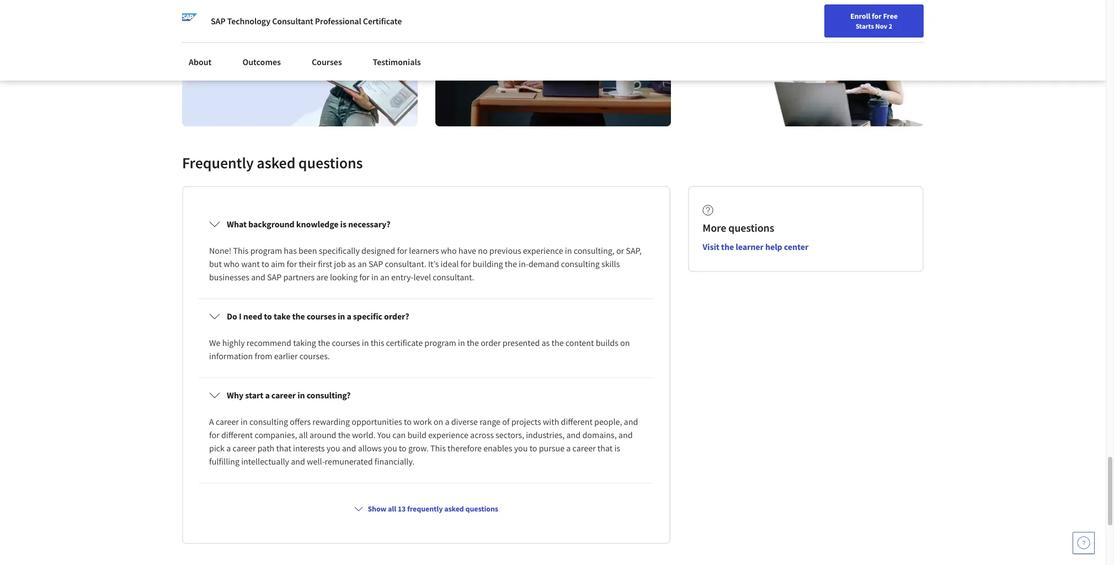 Task type: describe. For each thing, give the bounding box(es) containing it.
do i need to take the courses in a specific order? button
[[200, 301, 652, 332]]

this inside "a career in consulting offers rewarding opportunities to work on a diverse range of projects with different people, and for different companies, all around the world. you can build experience across sectors, industries, and domains, and pick a career path that interests you and allows you to grow. this therefore enables you to pursue a career that is fulfilling intellectually and well-remunerated financially."
[[430, 442, 446, 454]]

around
[[310, 429, 336, 440]]

learners
[[409, 245, 439, 256]]

visit
[[703, 241, 719, 252]]

a right pick
[[226, 442, 231, 454]]

take
[[274, 311, 290, 322]]

necessary?
[[348, 218, 390, 229]]

career left path
[[233, 442, 256, 454]]

fulfilling
[[209, 456, 239, 467]]

need
[[243, 311, 262, 322]]

content
[[565, 337, 594, 348]]

on inside we highly recommend taking the courses in this certificate program in the order presented as the content builds on information from earlier courses.
[[620, 337, 630, 348]]

opportunities
[[352, 416, 402, 427]]

0 horizontal spatial sap
[[211, 15, 225, 26]]

sap technology consultant  professional certificate
[[211, 15, 402, 26]]

information
[[209, 350, 253, 361]]

start
[[245, 390, 263, 401]]

consulting inside none! this program has been specifically designed for learners who have no previous experience in consulting, or sap, but who want to aim for their first job as an sap consultant. it's ideal for building the in-demand consulting skills businesses and sap partners are looking for in an entry-level consultant.
[[561, 258, 600, 269]]

13
[[398, 504, 406, 514]]

asked inside dropdown button
[[444, 504, 464, 514]]

help center image
[[1077, 536, 1090, 550]]

find your new career
[[799, 13, 869, 23]]

consultant
[[272, 15, 313, 26]]

this
[[371, 337, 384, 348]]

new
[[831, 13, 846, 23]]

visit the learner help center link
[[703, 241, 808, 252]]

background
[[248, 218, 294, 229]]

in left consulting,
[[565, 245, 572, 256]]

english
[[894, 12, 921, 23]]

previous
[[489, 245, 521, 256]]

find
[[799, 13, 814, 23]]

1 horizontal spatial different
[[561, 416, 593, 427]]

0 vertical spatial consultant.
[[385, 258, 426, 269]]

order
[[481, 337, 501, 348]]

are
[[316, 271, 328, 282]]

entry-
[[391, 271, 414, 282]]

technology
[[227, 15, 270, 26]]

and left the domains,
[[566, 429, 581, 440]]

for right looking
[[359, 271, 370, 282]]

recommend
[[247, 337, 291, 348]]

designed
[[361, 245, 395, 256]]

in left this
[[362, 337, 369, 348]]

a career in consulting offers rewarding opportunities to work on a diverse range of projects with different people, and for different companies, all around the world. you can build experience across sectors, industries, and domains, and pick a career path that interests you and allows you to grow. this therefore enables you to pursue a career that is fulfilling intellectually and well-remunerated financially.
[[209, 416, 640, 467]]

testimonials
[[373, 56, 421, 67]]

a right start
[[265, 390, 270, 401]]

industries,
[[526, 429, 565, 440]]

aim
[[271, 258, 285, 269]]

questions inside dropdown button
[[465, 504, 498, 514]]

the left order
[[467, 337, 479, 348]]

a
[[209, 416, 214, 427]]

and right people,
[[624, 416, 638, 427]]

been
[[299, 245, 317, 256]]

skills
[[601, 258, 620, 269]]

1 vertical spatial consultant.
[[433, 271, 474, 282]]

program inside we highly recommend taking the courses in this certificate program in the order presented as the content builds on information from earlier courses.
[[424, 337, 456, 348]]

looking
[[330, 271, 358, 282]]

sap,
[[626, 245, 642, 256]]

why
[[227, 390, 243, 401]]

help
[[765, 241, 782, 252]]

show all 13 frequently asked questions
[[368, 504, 498, 514]]

this inside none! this program has been specifically designed for learners who have no previous experience in consulting, or sap, but who want to aim for their first job as an sap consultant. it's ideal for building the in-demand consulting skills businesses and sap partners are looking for in an entry-level consultant.
[[233, 245, 249, 256]]

presented
[[503, 337, 540, 348]]

a left specific
[[347, 311, 351, 322]]

certificate
[[363, 15, 402, 26]]

what
[[227, 218, 247, 229]]

but
[[209, 258, 222, 269]]

for inside "a career in consulting offers rewarding opportunities to work on a diverse range of projects with different people, and for different companies, all around the world. you can build experience across sectors, industries, and domains, and pick a career path that interests you and allows you to grow. this therefore enables you to pursue a career that is fulfilling intellectually and well-remunerated financially."
[[209, 429, 219, 440]]

and down people,
[[618, 429, 633, 440]]

rewarding
[[312, 416, 350, 427]]

in left order
[[458, 337, 465, 348]]

0 vertical spatial who
[[441, 245, 457, 256]]

on inside "a career in consulting offers rewarding opportunities to work on a diverse range of projects with different people, and for different companies, all around the world. you can build experience across sectors, industries, and domains, and pick a career path that interests you and allows you to grow. this therefore enables you to pursue a career that is fulfilling intellectually and well-remunerated financially."
[[434, 416, 443, 427]]

do
[[227, 311, 237, 322]]

pick
[[209, 442, 225, 454]]

diverse
[[451, 416, 478, 427]]

in left specific
[[338, 311, 345, 322]]

has
[[284, 245, 297, 256]]

or
[[616, 245, 624, 256]]

consulting inside "a career in consulting offers rewarding opportunities to work on a diverse range of projects with different people, and for different companies, all around the world. you can build experience across sectors, industries, and domains, and pick a career path that interests you and allows you to grow. this therefore enables you to pursue a career that is fulfilling intellectually and well-remunerated financially."
[[249, 416, 288, 427]]

experience inside "a career in consulting offers rewarding opportunities to work on a diverse range of projects with different people, and for different companies, all around the world. you can build experience across sectors, industries, and domains, and pick a career path that interests you and allows you to grow. this therefore enables you to pursue a career that is fulfilling intellectually and well-remunerated financially."
[[428, 429, 468, 440]]

enables
[[483, 442, 512, 454]]

1 horizontal spatial an
[[380, 271, 389, 282]]

the left content
[[552, 337, 564, 348]]

businesses
[[209, 271, 249, 282]]

order?
[[384, 311, 409, 322]]

testimonials link
[[366, 50, 427, 74]]

courses inside we highly recommend taking the courses in this certificate program in the order presented as the content builds on information from earlier courses.
[[332, 337, 360, 348]]

do i need to take the courses in a specific order?
[[227, 311, 409, 322]]

0 horizontal spatial who
[[224, 258, 239, 269]]

is inside dropdown button
[[340, 218, 346, 229]]

2 that from the left
[[597, 442, 613, 454]]

visit the learner help center
[[703, 241, 808, 252]]

program inside none! this program has been specifically designed for learners who have no previous experience in consulting, or sap, but who want to aim for their first job as an sap consultant. it's ideal for building the in-demand consulting skills businesses and sap partners are looking for in an entry-level consultant.
[[250, 245, 282, 256]]

and up remunerated
[[342, 442, 356, 454]]

no
[[478, 245, 488, 256]]

it's
[[428, 258, 439, 269]]

people,
[[594, 416, 622, 427]]

outcomes link
[[236, 50, 287, 74]]

starts
[[856, 22, 874, 30]]

grow.
[[408, 442, 429, 454]]

professional
[[315, 15, 361, 26]]

build
[[407, 429, 426, 440]]

offers
[[290, 416, 311, 427]]

the up courses.
[[318, 337, 330, 348]]

allows
[[358, 442, 382, 454]]



Task type: locate. For each thing, give the bounding box(es) containing it.
1 horizontal spatial questions
[[465, 504, 498, 514]]

0 vertical spatial asked
[[257, 153, 295, 173]]

who up ideal
[[441, 245, 457, 256]]

0 horizontal spatial different
[[221, 429, 253, 440]]

on right builds
[[620, 337, 630, 348]]

1 horizontal spatial as
[[542, 337, 550, 348]]

the inside dropdown button
[[292, 311, 305, 322]]

consulting?
[[307, 390, 351, 401]]

courses link
[[305, 50, 348, 74]]

an
[[357, 258, 367, 269], [380, 271, 389, 282]]

sap down designed
[[369, 258, 383, 269]]

and inside none! this program has been specifically designed for learners who have no previous experience in consulting, or sap, but who want to aim for their first job as an sap consultant. it's ideal for building the in-demand consulting skills businesses and sap partners are looking for in an entry-level consultant.
[[251, 271, 265, 282]]

taking
[[293, 337, 316, 348]]

0 vertical spatial on
[[620, 337, 630, 348]]

across
[[470, 429, 494, 440]]

1 vertical spatial questions
[[728, 221, 774, 234]]

free
[[883, 11, 898, 21]]

1 horizontal spatial consulting
[[561, 258, 600, 269]]

to inside none! this program has been specifically designed for learners who have no previous experience in consulting, or sap, but who want to aim for their first job as an sap consultant. it's ideal for building the in-demand consulting skills businesses and sap partners are looking for in an entry-level consultant.
[[262, 258, 269, 269]]

projects
[[511, 416, 541, 427]]

2 vertical spatial sap
[[267, 271, 282, 282]]

world.
[[352, 429, 375, 440]]

1 horizontal spatial experience
[[523, 245, 563, 256]]

the left the in-
[[505, 258, 517, 269]]

career right a
[[216, 416, 239, 427]]

a
[[347, 311, 351, 322], [265, 390, 270, 401], [445, 416, 449, 427], [226, 442, 231, 454], [566, 442, 571, 454]]

to down industries,
[[530, 442, 537, 454]]

questions
[[298, 153, 363, 173], [728, 221, 774, 234], [465, 504, 498, 514]]

in down why
[[241, 416, 248, 427]]

1 vertical spatial all
[[388, 504, 396, 514]]

for down have
[[460, 258, 471, 269]]

for inside enroll for free starts nov 2
[[872, 11, 882, 21]]

with
[[543, 416, 559, 427]]

can
[[392, 429, 406, 440]]

1 you from the left
[[327, 442, 340, 454]]

career inside dropdown button
[[271, 390, 296, 401]]

the down rewarding
[[338, 429, 350, 440]]

consultant. down ideal
[[433, 271, 474, 282]]

in inside "a career in consulting offers rewarding opportunities to work on a diverse range of projects with different people, and for different companies, all around the world. you can build experience across sectors, industries, and domains, and pick a career path that interests you and allows you to grow. this therefore enables you to pursue a career that is fulfilling intellectually and well-remunerated financially."
[[241, 416, 248, 427]]

center
[[784, 241, 808, 252]]

have
[[458, 245, 476, 256]]

1 vertical spatial courses
[[332, 337, 360, 348]]

to left 'work'
[[404, 416, 412, 427]]

you up financially.
[[383, 442, 397, 454]]

all left 13 in the left bottom of the page
[[388, 504, 396, 514]]

career
[[271, 390, 296, 401], [216, 416, 239, 427], [233, 442, 256, 454], [573, 442, 596, 454]]

1 vertical spatial an
[[380, 271, 389, 282]]

1 horizontal spatial you
[[383, 442, 397, 454]]

consultant. up entry-
[[385, 258, 426, 269]]

collapsed list
[[196, 205, 656, 565]]

all inside dropdown button
[[388, 504, 396, 514]]

a right pursue on the bottom of page
[[566, 442, 571, 454]]

0 vertical spatial experience
[[523, 245, 563, 256]]

1 horizontal spatial that
[[597, 442, 613, 454]]

what background knowledge is necessary? button
[[200, 209, 652, 239]]

first
[[318, 258, 332, 269]]

intellectually
[[241, 456, 289, 467]]

your
[[815, 13, 830, 23]]

as right job
[[348, 258, 356, 269]]

courses up taking
[[307, 311, 336, 322]]

program up aim
[[250, 245, 282, 256]]

1 horizontal spatial all
[[388, 504, 396, 514]]

0 vertical spatial as
[[348, 258, 356, 269]]

2 you from the left
[[383, 442, 397, 454]]

1 vertical spatial this
[[430, 442, 446, 454]]

1 vertical spatial as
[[542, 337, 550, 348]]

range
[[480, 416, 500, 427]]

2 horizontal spatial questions
[[728, 221, 774, 234]]

frequently
[[407, 504, 443, 514]]

for up pick
[[209, 429, 219, 440]]

0 vertical spatial courses
[[307, 311, 336, 322]]

0 vertical spatial this
[[233, 245, 249, 256]]

different right 'with'
[[561, 416, 593, 427]]

to
[[262, 258, 269, 269], [264, 311, 272, 322], [404, 416, 412, 427], [399, 442, 406, 454], [530, 442, 537, 454]]

well-
[[307, 456, 325, 467]]

0 vertical spatial an
[[357, 258, 367, 269]]

why start a career in consulting? button
[[200, 380, 652, 410]]

0 horizontal spatial consulting
[[249, 416, 288, 427]]

2 horizontal spatial you
[[514, 442, 528, 454]]

why start a career in consulting?
[[227, 390, 351, 401]]

in-
[[519, 258, 528, 269]]

for left learners
[[397, 245, 407, 256]]

a left diverse
[[445, 416, 449, 427]]

2 vertical spatial questions
[[465, 504, 498, 514]]

enroll
[[850, 11, 870, 21]]

enroll for free starts nov 2
[[850, 11, 898, 30]]

for down has
[[287, 258, 297, 269]]

experience inside none! this program has been specifically designed for learners who have no previous experience in consulting, or sap, but who want to aim for their first job as an sap consultant. it's ideal for building the in-demand consulting skills businesses and sap partners are looking for in an entry-level consultant.
[[523, 245, 563, 256]]

1 vertical spatial on
[[434, 416, 443, 427]]

0 horizontal spatial as
[[348, 258, 356, 269]]

you
[[377, 429, 391, 440]]

as
[[348, 258, 356, 269], [542, 337, 550, 348]]

1 horizontal spatial is
[[614, 442, 620, 454]]

domains,
[[582, 429, 617, 440]]

0 horizontal spatial experience
[[428, 429, 468, 440]]

about
[[189, 56, 212, 67]]

the right take
[[292, 311, 305, 322]]

builds
[[596, 337, 618, 348]]

as right the 'presented'
[[542, 337, 550, 348]]

0 horizontal spatial this
[[233, 245, 249, 256]]

an down designed
[[357, 258, 367, 269]]

courses
[[312, 56, 342, 67]]

consultant.
[[385, 258, 426, 269], [433, 271, 474, 282]]

interests
[[293, 442, 325, 454]]

remunerated
[[325, 456, 373, 467]]

as inside we highly recommend taking the courses in this certificate program in the order presented as the content builds on information from earlier courses.
[[542, 337, 550, 348]]

i
[[239, 311, 241, 322]]

program down the do i need to take the courses in a specific order? dropdown button
[[424, 337, 456, 348]]

career right start
[[271, 390, 296, 401]]

for
[[872, 11, 882, 21], [397, 245, 407, 256], [287, 258, 297, 269], [460, 258, 471, 269], [359, 271, 370, 282], [209, 429, 219, 440]]

courses inside dropdown button
[[307, 311, 336, 322]]

0 horizontal spatial all
[[299, 429, 308, 440]]

that down the domains,
[[597, 442, 613, 454]]

1 that from the left
[[276, 442, 291, 454]]

in
[[565, 245, 572, 256], [371, 271, 378, 282], [338, 311, 345, 322], [362, 337, 369, 348], [458, 337, 465, 348], [298, 390, 305, 401], [241, 416, 248, 427]]

1 horizontal spatial consultant.
[[433, 271, 474, 282]]

and down want
[[251, 271, 265, 282]]

courses.
[[299, 350, 330, 361]]

all
[[299, 429, 308, 440], [388, 504, 396, 514]]

to inside dropdown button
[[264, 311, 272, 322]]

you down around
[[327, 442, 340, 454]]

1 horizontal spatial on
[[620, 337, 630, 348]]

from
[[255, 350, 272, 361]]

certificate
[[386, 337, 423, 348]]

1 vertical spatial program
[[424, 337, 456, 348]]

english button
[[874, 0, 941, 36]]

for up nov
[[872, 11, 882, 21]]

0 horizontal spatial on
[[434, 416, 443, 427]]

to left aim
[[262, 258, 269, 269]]

companies,
[[255, 429, 297, 440]]

this up want
[[233, 245, 249, 256]]

1 horizontal spatial sap
[[267, 271, 282, 282]]

to left take
[[264, 311, 272, 322]]

who
[[441, 245, 457, 256], [224, 258, 239, 269]]

the inside none! this program has been specifically designed for learners who have no previous experience in consulting, or sap, but who want to aim for their first job as an sap consultant. it's ideal for building the in-demand consulting skills businesses and sap partners are looking for in an entry-level consultant.
[[505, 258, 517, 269]]

the
[[721, 241, 734, 252], [505, 258, 517, 269], [292, 311, 305, 322], [318, 337, 330, 348], [467, 337, 479, 348], [552, 337, 564, 348], [338, 429, 350, 440]]

we
[[209, 337, 220, 348]]

0 horizontal spatial you
[[327, 442, 340, 454]]

consulting up 'companies,'
[[249, 416, 288, 427]]

knowledge
[[296, 218, 339, 229]]

consulting,
[[574, 245, 615, 256]]

is down the domains,
[[614, 442, 620, 454]]

0 vertical spatial different
[[561, 416, 593, 427]]

1 horizontal spatial this
[[430, 442, 446, 454]]

0 horizontal spatial is
[[340, 218, 346, 229]]

1 vertical spatial different
[[221, 429, 253, 440]]

all down offers
[[299, 429, 308, 440]]

1 vertical spatial is
[[614, 442, 620, 454]]

0 vertical spatial consulting
[[561, 258, 600, 269]]

2 horizontal spatial sap
[[369, 258, 383, 269]]

pursue
[[539, 442, 565, 454]]

building
[[473, 258, 503, 269]]

1 vertical spatial sap
[[369, 258, 383, 269]]

3 you from the left
[[514, 442, 528, 454]]

1 horizontal spatial program
[[424, 337, 456, 348]]

specifically
[[319, 245, 360, 256]]

and down the interests
[[291, 456, 305, 467]]

1 vertical spatial consulting
[[249, 416, 288, 427]]

in up offers
[[298, 390, 305, 401]]

consulting down consulting,
[[561, 258, 600, 269]]

none! this program has been specifically designed for learners who have no previous experience in consulting, or sap, but who want to aim for their first job as an sap consultant. it's ideal for building the in-demand consulting skills businesses and sap partners are looking for in an entry-level consultant.
[[209, 245, 643, 282]]

1 vertical spatial asked
[[444, 504, 464, 514]]

more questions
[[703, 221, 774, 234]]

courses left this
[[332, 337, 360, 348]]

0 vertical spatial program
[[250, 245, 282, 256]]

on right 'work'
[[434, 416, 443, 427]]

is inside "a career in consulting offers rewarding opportunities to work on a diverse range of projects with different people, and for different companies, all around the world. you can build experience across sectors, industries, and domains, and pick a career path that interests you and allows you to grow. this therefore enables you to pursue a career that is fulfilling intellectually and well-remunerated financially."
[[614, 442, 620, 454]]

job
[[334, 258, 346, 269]]

level
[[414, 271, 431, 282]]

0 horizontal spatial questions
[[298, 153, 363, 173]]

different up pick
[[221, 429, 253, 440]]

this
[[233, 245, 249, 256], [430, 442, 446, 454]]

experience up demand
[[523, 245, 563, 256]]

0 vertical spatial all
[[299, 429, 308, 440]]

0 vertical spatial is
[[340, 218, 346, 229]]

sap
[[211, 15, 225, 26], [369, 258, 383, 269], [267, 271, 282, 282]]

you down "sectors,"
[[514, 442, 528, 454]]

this right grow.
[[430, 442, 446, 454]]

sap down aim
[[267, 271, 282, 282]]

0 horizontal spatial an
[[357, 258, 367, 269]]

who up businesses
[[224, 258, 239, 269]]

courses
[[307, 311, 336, 322], [332, 337, 360, 348]]

1 vertical spatial experience
[[428, 429, 468, 440]]

the inside "a career in consulting offers rewarding opportunities to work on a diverse range of projects with different people, and for different companies, all around the world. you can build experience across sectors, industries, and domains, and pick a career path that interests you and allows you to grow. this therefore enables you to pursue a career that is fulfilling intellectually and well-remunerated financially."
[[338, 429, 350, 440]]

earlier
[[274, 350, 298, 361]]

nov
[[875, 22, 887, 30]]

None search field
[[157, 7, 422, 29]]

sectors,
[[496, 429, 524, 440]]

in down designed
[[371, 271, 378, 282]]

as inside none! this program has been specifically designed for learners who have no previous experience in consulting, or sap, but who want to aim for their first job as an sap consultant. it's ideal for building the in-demand consulting skills businesses and sap partners are looking for in an entry-level consultant.
[[348, 258, 356, 269]]

is left necessary?
[[340, 218, 346, 229]]

find your new career link
[[794, 11, 874, 25]]

0 horizontal spatial that
[[276, 442, 291, 454]]

1 horizontal spatial asked
[[444, 504, 464, 514]]

financially.
[[375, 456, 415, 467]]

to down can
[[399, 442, 406, 454]]

career down the domains,
[[573, 442, 596, 454]]

experience down diverse
[[428, 429, 468, 440]]

all inside "a career in consulting offers rewarding opportunities to work on a diverse range of projects with different people, and for different companies, all around the world. you can build experience across sectors, industries, and domains, and pick a career path that interests you and allows you to grow. this therefore enables you to pursue a career that is fulfilling intellectually and well-remunerated financially."
[[299, 429, 308, 440]]

therefore
[[448, 442, 482, 454]]

0 horizontal spatial asked
[[257, 153, 295, 173]]

sap image
[[182, 13, 198, 29]]

0 vertical spatial sap
[[211, 15, 225, 26]]

is
[[340, 218, 346, 229], [614, 442, 620, 454]]

specific
[[353, 311, 382, 322]]

highly
[[222, 337, 245, 348]]

show all 13 frequently asked questions button
[[350, 499, 503, 519]]

the right visit at the top right of the page
[[721, 241, 734, 252]]

an left entry-
[[380, 271, 389, 282]]

ideal
[[441, 258, 459, 269]]

0 vertical spatial questions
[[298, 153, 363, 173]]

0 horizontal spatial program
[[250, 245, 282, 256]]

what background knowledge is necessary?
[[227, 218, 390, 229]]

1 vertical spatial who
[[224, 258, 239, 269]]

sap right sap "icon"
[[211, 15, 225, 26]]

1 horizontal spatial who
[[441, 245, 457, 256]]

frequently
[[182, 153, 254, 173]]

that down 'companies,'
[[276, 442, 291, 454]]

experience
[[523, 245, 563, 256], [428, 429, 468, 440]]

0 horizontal spatial consultant.
[[385, 258, 426, 269]]

their
[[299, 258, 316, 269]]



Task type: vqa. For each thing, say whether or not it's contained in the screenshot.


